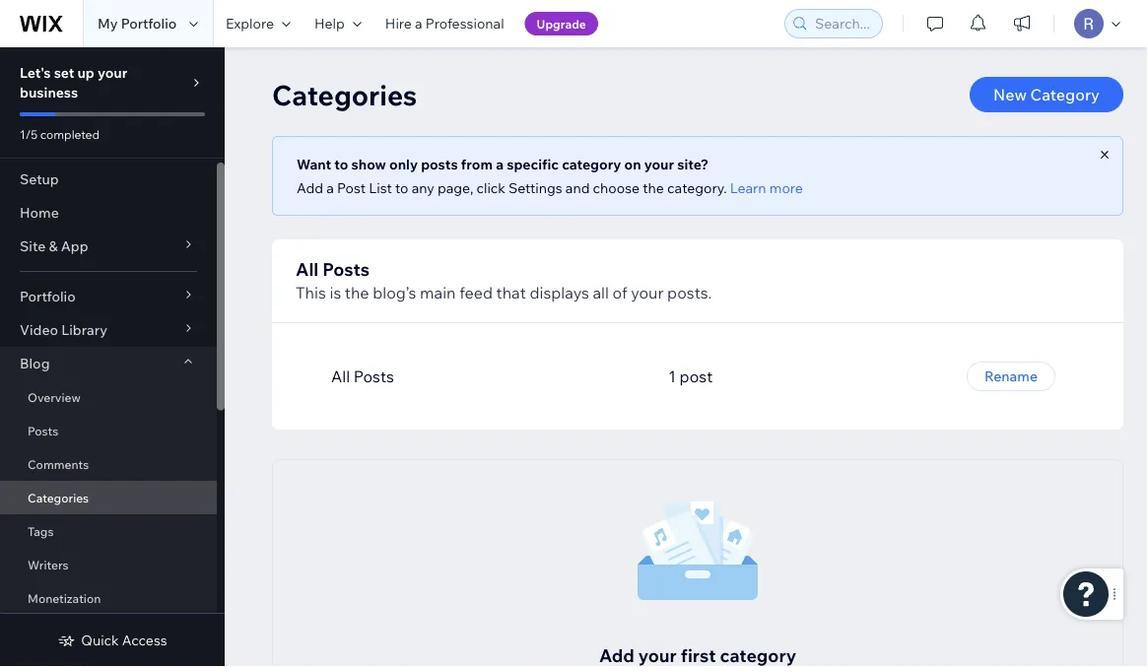 Task type: vqa. For each thing, say whether or not it's contained in the screenshot.
the rightmost the Hire
no



Task type: describe. For each thing, give the bounding box(es) containing it.
1 horizontal spatial add
[[599, 644, 635, 666]]

click
[[477, 179, 506, 197]]

tags link
[[0, 515, 217, 548]]

more
[[770, 179, 803, 197]]

app
[[61, 238, 88, 255]]

video library
[[20, 321, 107, 339]]

category.
[[667, 179, 727, 197]]

and
[[566, 179, 590, 197]]

on
[[625, 155, 641, 173]]

category
[[1031, 85, 1100, 104]]

1 vertical spatial to
[[395, 179, 409, 197]]

quick
[[81, 632, 119, 649]]

&
[[49, 238, 58, 255]]

settings
[[509, 179, 563, 197]]

first
[[681, 644, 716, 666]]

help
[[314, 15, 345, 32]]

hire a professional link
[[373, 0, 516, 47]]

show
[[351, 155, 386, 173]]

help button
[[303, 0, 373, 47]]

access
[[122, 632, 167, 649]]

my
[[98, 15, 118, 32]]

explore
[[226, 15, 274, 32]]

Search... field
[[809, 10, 876, 37]]

new
[[994, 85, 1027, 104]]

categories link
[[0, 481, 217, 515]]

sidebar element
[[0, 47, 225, 667]]

overview
[[28, 390, 81, 405]]

posts
[[421, 155, 458, 173]]

overview link
[[0, 380, 217, 414]]

that
[[496, 283, 526, 303]]

portfolio button
[[0, 280, 217, 313]]

choose
[[593, 179, 640, 197]]

all
[[593, 283, 609, 303]]

hire a professional
[[385, 15, 504, 32]]

posts for all posts this is the blog's main feed that displays all of your posts.
[[323, 258, 370, 280]]

1/5
[[20, 127, 38, 141]]

post
[[337, 179, 366, 197]]

the inside want to show only posts from a specific category on your site? add a post list to any page, click settings and choose the category. learn more
[[643, 179, 664, 197]]

category inside want to show only posts from a specific category on your site? add a post list to any page, click settings and choose the category. learn more
[[562, 155, 621, 173]]

tags
[[28, 524, 54, 539]]

2 vertical spatial a
[[327, 179, 334, 197]]

learn more link
[[730, 179, 803, 197]]

learn
[[730, 179, 767, 197]]

of
[[613, 283, 627, 303]]

library
[[61, 321, 107, 339]]

blog
[[20, 355, 50, 372]]

professional
[[426, 15, 504, 32]]

setup
[[20, 171, 59, 188]]

page,
[[438, 179, 473, 197]]

specific
[[507, 155, 559, 173]]

only
[[389, 155, 418, 173]]

let's
[[20, 64, 51, 81]]

completed
[[40, 127, 100, 141]]

2 horizontal spatial a
[[496, 155, 504, 173]]

up
[[77, 64, 94, 81]]

posts.
[[667, 283, 712, 303]]

1 horizontal spatial portfolio
[[121, 15, 177, 32]]

all for all posts this is the blog's main feed that displays all of your posts.
[[296, 258, 319, 280]]

set
[[54, 64, 74, 81]]

1
[[669, 367, 676, 386]]

hire
[[385, 15, 412, 32]]

list
[[369, 179, 392, 197]]

portfolio inside popup button
[[20, 288, 76, 305]]

your inside all posts this is the blog's main feed that displays all of your posts.
[[631, 283, 664, 303]]

from
[[461, 155, 493, 173]]

0 vertical spatial a
[[415, 15, 423, 32]]

upgrade
[[537, 16, 586, 31]]

add your first category
[[599, 644, 797, 666]]

your left first
[[639, 644, 677, 666]]

monetization
[[28, 591, 101, 606]]

post
[[680, 367, 713, 386]]

monetization link
[[0, 582, 217, 615]]

writers link
[[0, 548, 217, 582]]



Task type: locate. For each thing, give the bounding box(es) containing it.
my portfolio
[[98, 15, 177, 32]]

0 vertical spatial the
[[643, 179, 664, 197]]

categories down comments
[[28, 490, 89, 505]]

2 vertical spatial posts
[[28, 423, 58, 438]]

1 horizontal spatial category
[[720, 644, 797, 666]]

add left first
[[599, 644, 635, 666]]

all inside all posts this is the blog's main feed that displays all of your posts.
[[296, 258, 319, 280]]

1 vertical spatial add
[[599, 644, 635, 666]]

0 horizontal spatial portfolio
[[20, 288, 76, 305]]

your right of
[[631, 283, 664, 303]]

1 vertical spatial all
[[331, 367, 350, 386]]

category right first
[[720, 644, 797, 666]]

posts down blog's on the left of page
[[354, 367, 394, 386]]

new category
[[994, 85, 1100, 104]]

to
[[334, 155, 348, 173], [395, 179, 409, 197]]

1 post
[[669, 367, 713, 386]]

0 vertical spatial posts
[[323, 258, 370, 280]]

a right hire
[[415, 15, 423, 32]]

site
[[20, 238, 46, 255]]

rename button
[[967, 362, 1056, 391]]

categories
[[272, 77, 417, 112], [28, 490, 89, 505]]

a right from
[[496, 155, 504, 173]]

portfolio
[[121, 15, 177, 32], [20, 288, 76, 305]]

0 vertical spatial categories
[[272, 77, 417, 112]]

posts for all posts
[[354, 367, 394, 386]]

all
[[296, 258, 319, 280], [331, 367, 350, 386]]

1 vertical spatial categories
[[28, 490, 89, 505]]

all posts
[[331, 367, 394, 386]]

1/5 completed
[[20, 127, 100, 141]]

0 horizontal spatial category
[[562, 155, 621, 173]]

0 vertical spatial all
[[296, 258, 319, 280]]

quick access button
[[58, 632, 167, 650]]

all for all posts
[[331, 367, 350, 386]]

a
[[415, 15, 423, 32], [496, 155, 504, 173], [327, 179, 334, 197]]

posts link
[[0, 414, 217, 448]]

your right up
[[98, 64, 127, 81]]

category
[[562, 155, 621, 173], [720, 644, 797, 666]]

a left post
[[327, 179, 334, 197]]

1 horizontal spatial all
[[331, 367, 350, 386]]

video library button
[[0, 313, 217, 347]]

feed
[[459, 283, 493, 303]]

1 horizontal spatial to
[[395, 179, 409, 197]]

comments link
[[0, 448, 217, 481]]

the right choose
[[643, 179, 664, 197]]

setup link
[[0, 163, 217, 196]]

to left any
[[395, 179, 409, 197]]

blog's
[[373, 283, 416, 303]]

blog button
[[0, 347, 217, 380]]

main
[[420, 283, 456, 303]]

1 horizontal spatial categories
[[272, 77, 417, 112]]

1 vertical spatial category
[[720, 644, 797, 666]]

posts down overview
[[28, 423, 58, 438]]

home link
[[0, 196, 217, 230]]

the inside all posts this is the blog's main feed that displays all of your posts.
[[345, 283, 369, 303]]

let's set up your business
[[20, 64, 127, 101]]

categories inside sidebar element
[[28, 490, 89, 505]]

1 horizontal spatial the
[[643, 179, 664, 197]]

posts inside all posts this is the blog's main feed that displays all of your posts.
[[323, 258, 370, 280]]

site & app
[[20, 238, 88, 255]]

upgrade button
[[525, 12, 598, 35]]

1 vertical spatial the
[[345, 283, 369, 303]]

site?
[[677, 155, 709, 173]]

category up and
[[562, 155, 621, 173]]

your right on
[[644, 155, 674, 173]]

quick access
[[81, 632, 167, 649]]

0 horizontal spatial categories
[[28, 490, 89, 505]]

portfolio up video
[[20, 288, 76, 305]]

0 vertical spatial to
[[334, 155, 348, 173]]

video
[[20, 321, 58, 339]]

writers
[[28, 557, 69, 572]]

0 vertical spatial add
[[297, 179, 323, 197]]

posts inside sidebar element
[[28, 423, 58, 438]]

0 horizontal spatial the
[[345, 283, 369, 303]]

add down want
[[297, 179, 323, 197]]

0 horizontal spatial all
[[296, 258, 319, 280]]

posts up is
[[323, 258, 370, 280]]

0 horizontal spatial to
[[334, 155, 348, 173]]

to up post
[[334, 155, 348, 173]]

1 vertical spatial portfolio
[[20, 288, 76, 305]]

want to show only posts from a specific category on your site? add a post list to any page, click settings and choose the category. learn more
[[297, 155, 803, 197]]

0 horizontal spatial add
[[297, 179, 323, 197]]

displays
[[530, 283, 589, 303]]

1 vertical spatial posts
[[354, 367, 394, 386]]

rename
[[985, 368, 1038, 385]]

home
[[20, 204, 59, 221]]

new category button
[[970, 77, 1124, 112]]

site & app button
[[0, 230, 217, 263]]

0 vertical spatial portfolio
[[121, 15, 177, 32]]

categories down the help button
[[272, 77, 417, 112]]

want
[[297, 155, 331, 173]]

your inside "let's set up your business"
[[98, 64, 127, 81]]

is
[[330, 283, 341, 303]]

business
[[20, 84, 78, 101]]

the right is
[[345, 283, 369, 303]]

your inside want to show only posts from a specific category on your site? add a post list to any page, click settings and choose the category. learn more
[[644, 155, 674, 173]]

your
[[98, 64, 127, 81], [644, 155, 674, 173], [631, 283, 664, 303], [639, 644, 677, 666]]

0 vertical spatial category
[[562, 155, 621, 173]]

all up this
[[296, 258, 319, 280]]

comments
[[28, 457, 89, 472]]

add
[[297, 179, 323, 197], [599, 644, 635, 666]]

this
[[296, 283, 326, 303]]

any
[[412, 179, 434, 197]]

1 vertical spatial a
[[496, 155, 504, 173]]

the
[[643, 179, 664, 197], [345, 283, 369, 303]]

all down is
[[331, 367, 350, 386]]

all posts this is the blog's main feed that displays all of your posts.
[[296, 258, 712, 303]]

portfolio right the my
[[121, 15, 177, 32]]

1 horizontal spatial a
[[415, 15, 423, 32]]

add inside want to show only posts from a specific category on your site? add a post list to any page, click settings and choose the category. learn more
[[297, 179, 323, 197]]

0 horizontal spatial a
[[327, 179, 334, 197]]



